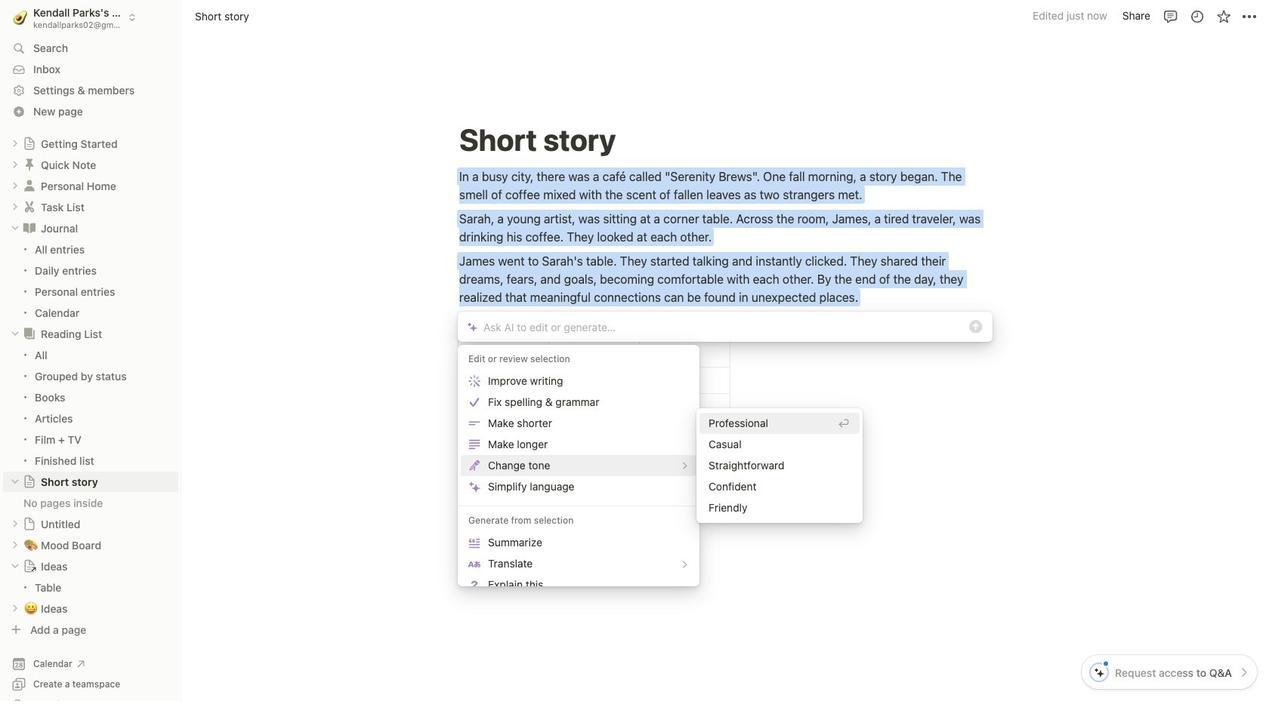 Task type: locate. For each thing, give the bounding box(es) containing it.
6 open image from the top
[[11, 541, 20, 550]]

🎨 image
[[24, 537, 38, 554]]

0 vertical spatial close image
[[11, 224, 20, 233]]

menu
[[458, 345, 700, 702]]

dialog
[[0, 409, 863, 524]]

change page icon image for 1st group from the bottom of the page's close image
[[22, 327, 37, 342]]

0 vertical spatial group
[[0, 239, 181, 323]]

7 open image from the top
[[11, 605, 20, 614]]

1 vertical spatial group
[[0, 345, 181, 471]]

change page icon image for fifth open image from the bottom of the page
[[22, 179, 37, 194]]

change page icon image
[[23, 137, 36, 151], [22, 157, 37, 172], [22, 179, 37, 194], [22, 200, 37, 215], [22, 221, 37, 236], [22, 327, 37, 342], [23, 475, 36, 489], [23, 518, 36, 531], [23, 560, 36, 574]]

2 close image from the top
[[11, 330, 20, 339]]

change page icon image for 4th open image from the bottom
[[22, 200, 37, 215]]

open image
[[11, 139, 20, 148], [11, 160, 20, 169], [11, 182, 20, 191], [11, 203, 20, 212], [11, 520, 20, 529], [11, 541, 20, 550], [11, 605, 20, 614]]

change page icon image for first close image from the bottom
[[23, 475, 36, 489]]

close image
[[11, 224, 20, 233], [11, 330, 20, 339], [11, 478, 20, 487]]

2 vertical spatial close image
[[11, 478, 20, 487]]

favorite image
[[1216, 9, 1231, 24]]

change page icon image for second group from the bottom of the page close image
[[22, 221, 37, 236]]

group
[[0, 239, 181, 323], [0, 345, 181, 471]]

1 close image from the top
[[11, 224, 20, 233]]

1 vertical spatial close image
[[11, 330, 20, 339]]

close image
[[11, 562, 20, 571]]

close image for second group from the bottom of the page
[[11, 224, 20, 233]]

updates image
[[1189, 9, 1205, 24]]



Task type: vqa. For each thing, say whether or not it's contained in the screenshot.
4th Open image from the bottom's Change page icon
yes



Task type: describe. For each thing, give the bounding box(es) containing it.
2 group from the top
[[0, 345, 181, 471]]

change page icon image for 2nd open image
[[22, 157, 37, 172]]

3 open image from the top
[[11, 182, 20, 191]]

4 open image from the top
[[11, 203, 20, 212]]

1 group from the top
[[0, 239, 181, 323]]

change page icon image for 5th open image from the top
[[23, 518, 36, 531]]

comments image
[[1163, 9, 1178, 24]]

😀 image
[[24, 600, 38, 617]]

1 open image from the top
[[11, 139, 20, 148]]

Ask AI to edit or generate… text field
[[484, 319, 962, 335]]

close image for 1st group from the bottom of the page
[[11, 330, 20, 339]]

🥑 image
[[13, 8, 27, 27]]

3 close image from the top
[[11, 478, 20, 487]]

send to ai image
[[969, 320, 984, 335]]

5 open image from the top
[[11, 520, 20, 529]]

2 open image from the top
[[11, 160, 20, 169]]

change page icon image for 7th open image from the bottom
[[23, 137, 36, 151]]



